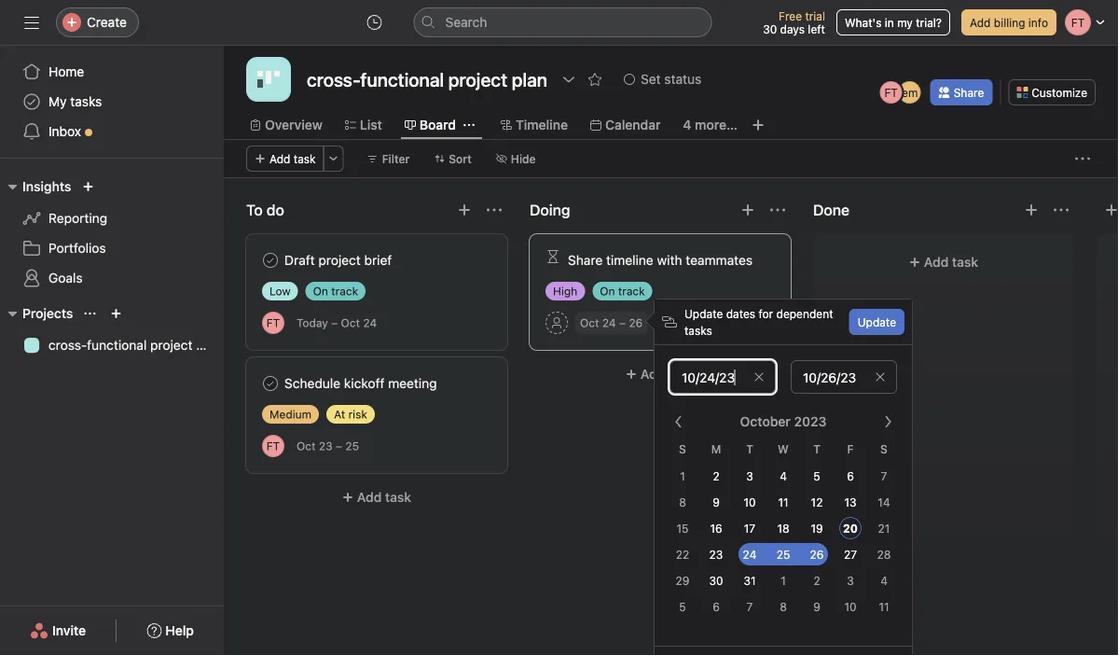 Task type: vqa. For each thing, say whether or not it's contained in the screenshot.
2nd track from the left
yes



Task type: describe. For each thing, give the bounding box(es) containing it.
board link
[[405, 115, 456, 135]]

global element
[[0, 46, 224, 158]]

set
[[641, 71, 661, 87]]

0 vertical spatial 8
[[680, 496, 687, 509]]

2 horizontal spatial 24
[[743, 548, 757, 561]]

more section actions image
[[1055, 203, 1070, 217]]

show options image
[[562, 72, 577, 87]]

w
[[778, 442, 789, 455]]

1 vertical spatial 9
[[814, 601, 821, 614]]

dates
[[727, 307, 756, 320]]

at risk
[[334, 408, 368, 421]]

search list box
[[414, 7, 713, 37]]

0 vertical spatial 2
[[713, 470, 720, 483]]

0 horizontal spatial 7
[[747, 601, 754, 614]]

show options, current sort, top image
[[84, 308, 96, 319]]

trial?
[[917, 16, 943, 29]]

new project or portfolio image
[[111, 308, 122, 319]]

0 vertical spatial 11
[[779, 496, 789, 509]]

goals link
[[11, 263, 213, 293]]

add tab image
[[751, 118, 766, 133]]

cross-functional project plan
[[49, 337, 222, 353]]

cross-functional project plan link
[[11, 330, 222, 360]]

update button
[[850, 309, 905, 335]]

cross-
[[49, 337, 87, 353]]

my
[[898, 16, 914, 29]]

create
[[87, 14, 127, 30]]

insights button
[[0, 175, 71, 198]]

share timeline with teammates
[[568, 252, 753, 268]]

1 left dates
[[711, 316, 716, 329]]

1 horizontal spatial 8
[[780, 601, 788, 614]]

previous month image
[[672, 414, 687, 429]]

more section actions image for to do
[[487, 203, 502, 217]]

today
[[297, 316, 328, 329]]

list link
[[345, 115, 382, 135]]

Completed checkbox
[[259, 372, 282, 395]]

october
[[741, 414, 791, 429]]

0 horizontal spatial 9
[[713, 496, 720, 509]]

low
[[270, 285, 291, 298]]

1 vertical spatial 2
[[814, 574, 821, 587]]

what's in my trial? button
[[837, 9, 951, 35]]

1 horizontal spatial oct
[[341, 316, 360, 329]]

15
[[677, 522, 689, 535]]

help
[[165, 623, 194, 638]]

2 s from the left
[[881, 442, 888, 455]]

1 horizontal spatial 7
[[882, 470, 888, 483]]

– for oct 23 – 25
[[336, 440, 342, 453]]

my tasks
[[49, 94, 102, 109]]

oct for oct 24 – 26
[[580, 316, 600, 329]]

2 t from the left
[[814, 442, 821, 455]]

sort button
[[426, 146, 480, 172]]

21
[[879, 522, 891, 535]]

ft for draft project brief
[[267, 316, 280, 329]]

trial
[[806, 9, 826, 22]]

left
[[809, 22, 826, 35]]

insights element
[[0, 170, 224, 297]]

set status button
[[616, 66, 710, 92]]

1 up 15
[[681, 470, 686, 483]]

0 horizontal spatial 6
[[713, 601, 720, 614]]

more…
[[695, 117, 738, 133]]

october 2023
[[741, 414, 827, 429]]

share for share timeline with teammates
[[568, 252, 603, 268]]

2 1 button from the left
[[735, 314, 776, 332]]

add billing info button
[[962, 9, 1057, 35]]

2023
[[795, 414, 827, 429]]

timeline link
[[501, 115, 568, 135]]

list
[[360, 117, 382, 133]]

20
[[844, 522, 859, 535]]

add for add task button above update button
[[925, 254, 949, 270]]

days
[[781, 22, 805, 35]]

free
[[779, 9, 803, 22]]

free trial 30 days left
[[764, 9, 826, 35]]

13
[[845, 496, 857, 509]]

teammates
[[686, 252, 753, 268]]

doing
[[530, 201, 571, 219]]

more actions image
[[1076, 151, 1091, 166]]

1 vertical spatial 30
[[710, 574, 724, 587]]

share for share
[[954, 86, 985, 99]]

add billing info
[[971, 16, 1049, 29]]

medium
[[270, 408, 312, 421]]

filter
[[382, 152, 410, 165]]

in
[[885, 16, 895, 29]]

f
[[848, 442, 854, 455]]

ft for schedule kickoff meeting
[[267, 440, 280, 453]]

30 inside free trial 30 days left
[[764, 22, 778, 35]]

draft project brief
[[285, 252, 392, 268]]

– for oct 24 – 26
[[620, 316, 626, 329]]

tab actions image
[[464, 119, 475, 131]]

0 horizontal spatial 26
[[629, 316, 643, 329]]

status
[[665, 71, 702, 87]]

1 horizontal spatial project
[[319, 252, 361, 268]]

done
[[814, 201, 850, 219]]

ft button for draft project brief
[[262, 312, 285, 334]]

add task button down the overview 'link'
[[246, 146, 324, 172]]

0 vertical spatial ft
[[885, 86, 899, 99]]

add task button up update button
[[825, 245, 1064, 279]]

hide sidebar image
[[24, 15, 39, 30]]

on for doing
[[600, 285, 615, 298]]

reporting
[[49, 210, 107, 226]]

4 inside dropdown button
[[684, 117, 692, 133]]

clear due date image
[[875, 371, 887, 383]]

overview link
[[250, 115, 323, 135]]

goals
[[49, 270, 83, 286]]

12
[[812, 496, 824, 509]]

what's in my trial?
[[845, 16, 943, 29]]

search button
[[414, 7, 713, 37]]

completed image
[[259, 372, 282, 395]]

4 more…
[[684, 117, 738, 133]]

history image
[[367, 15, 382, 30]]

for
[[759, 307, 774, 320]]

customize button
[[1009, 79, 1097, 105]]

set status
[[641, 71, 702, 87]]

inbox link
[[11, 117, 213, 147]]

1 vertical spatial 25
[[777, 548, 791, 561]]

31
[[744, 574, 756, 587]]

track for to do
[[332, 285, 358, 298]]

portfolios link
[[11, 233, 213, 263]]

risk
[[349, 408, 368, 421]]

0 vertical spatial 25
[[346, 440, 359, 453]]

update dates for dependent tasks
[[685, 307, 834, 337]]

19
[[811, 522, 824, 535]]

timeline
[[607, 252, 654, 268]]

draft
[[285, 252, 315, 268]]



Task type: locate. For each thing, give the bounding box(es) containing it.
calendar
[[606, 117, 661, 133]]

5 up the 12
[[814, 470, 821, 483]]

4 down w
[[780, 470, 788, 483]]

track down draft project brief
[[332, 285, 358, 298]]

0 vertical spatial 4
[[684, 117, 692, 133]]

ft button down low
[[262, 312, 285, 334]]

10 down 27
[[845, 601, 857, 614]]

board image
[[258, 68, 280, 91]]

0 vertical spatial 26
[[629, 316, 643, 329]]

info
[[1029, 16, 1049, 29]]

hide button
[[488, 146, 545, 172]]

0 horizontal spatial 4
[[684, 117, 692, 133]]

add task button up previous month image
[[530, 357, 791, 391]]

28
[[878, 548, 892, 561]]

timeline
[[516, 117, 568, 133]]

s down next month icon
[[881, 442, 888, 455]]

0 horizontal spatial share
[[568, 252, 603, 268]]

update left dates
[[685, 307, 724, 320]]

ft button for schedule kickoff meeting
[[262, 435, 285, 457]]

4 down the '28'
[[881, 574, 888, 587]]

projects
[[22, 306, 73, 321]]

add task image down sort
[[457, 203, 472, 217]]

0 vertical spatial 23
[[319, 440, 333, 453]]

18
[[778, 522, 790, 535]]

on for to do
[[313, 285, 328, 298]]

1 horizontal spatial 10
[[845, 601, 857, 614]]

2 track from the left
[[619, 285, 646, 298]]

next month image
[[881, 414, 896, 429]]

1 horizontal spatial on
[[600, 285, 615, 298]]

6
[[848, 470, 855, 483], [713, 601, 720, 614]]

5
[[814, 470, 821, 483], [680, 601, 687, 614]]

home link
[[11, 57, 213, 87]]

1 more section actions image from the left
[[487, 203, 502, 217]]

2 vertical spatial 4
[[881, 574, 888, 587]]

1 ft button from the top
[[262, 312, 285, 334]]

0 vertical spatial 9
[[713, 496, 720, 509]]

1 add task image from the left
[[457, 203, 472, 217]]

2 on track from the left
[[600, 285, 646, 298]]

more section actions image
[[487, 203, 502, 217], [771, 203, 786, 217]]

1 track from the left
[[332, 285, 358, 298]]

new image
[[82, 181, 94, 192]]

1 vertical spatial tasks
[[685, 324, 713, 337]]

oct 23 – 25
[[297, 440, 359, 453]]

26 down timeline
[[629, 316, 643, 329]]

1 horizontal spatial 4
[[780, 470, 788, 483]]

22
[[676, 548, 690, 561]]

track
[[332, 285, 358, 298], [619, 285, 646, 298]]

reporting link
[[11, 203, 213, 233]]

9 up 16
[[713, 496, 720, 509]]

inbox
[[49, 124, 81, 139]]

1 vertical spatial 26
[[811, 548, 824, 561]]

1 s from the left
[[679, 442, 687, 455]]

26 down 19
[[811, 548, 824, 561]]

8 down 18
[[780, 601, 788, 614]]

share inside button
[[954, 86, 985, 99]]

update
[[685, 307, 724, 320], [858, 315, 897, 329]]

oct for oct 23 – 25
[[297, 440, 316, 453]]

on track for doing
[[600, 285, 646, 298]]

t
[[747, 442, 754, 455], [814, 442, 821, 455]]

1 horizontal spatial 11
[[880, 601, 890, 614]]

tasks inside update dates for dependent tasks
[[685, 324, 713, 337]]

4 left the more…
[[684, 117, 692, 133]]

0 horizontal spatial t
[[747, 442, 754, 455]]

task
[[294, 152, 316, 165], [953, 254, 979, 270], [669, 366, 695, 382], [385, 489, 412, 505]]

today – oct 24
[[297, 316, 377, 329]]

add task button down oct 23 – 25
[[246, 481, 508, 514]]

0 vertical spatial tasks
[[70, 94, 102, 109]]

0 horizontal spatial tasks
[[70, 94, 102, 109]]

add task image
[[457, 203, 472, 217], [741, 203, 756, 217]]

help button
[[135, 614, 206, 648]]

schedule
[[285, 376, 341, 391]]

em
[[902, 86, 919, 99]]

1 vertical spatial 8
[[780, 601, 788, 614]]

ft
[[885, 86, 899, 99], [267, 316, 280, 329], [267, 440, 280, 453]]

on track down draft project brief
[[313, 285, 358, 298]]

customize
[[1032, 86, 1088, 99]]

2 on from the left
[[600, 285, 615, 298]]

24 down 17
[[743, 548, 757, 561]]

1 vertical spatial share
[[568, 252, 603, 268]]

3
[[747, 470, 754, 483], [848, 574, 855, 587]]

2 add task image from the left
[[741, 203, 756, 217]]

24
[[363, 316, 377, 329], [603, 316, 617, 329], [743, 548, 757, 561]]

0 horizontal spatial 23
[[319, 440, 333, 453]]

tasks
[[70, 94, 102, 109], [685, 324, 713, 337]]

update for update dates for dependent tasks
[[685, 307, 724, 320]]

25 down 18
[[777, 548, 791, 561]]

ft left em
[[885, 86, 899, 99]]

2 down 19
[[814, 574, 821, 587]]

kickoff
[[344, 376, 385, 391]]

create button
[[56, 7, 139, 37]]

0 vertical spatial 3
[[747, 470, 754, 483]]

projects element
[[0, 297, 224, 364]]

1 horizontal spatial 24
[[603, 316, 617, 329]]

tasks right my on the top left of page
[[70, 94, 102, 109]]

11 down the '28'
[[880, 601, 890, 614]]

add task image for doing
[[741, 203, 756, 217]]

1 vertical spatial 4
[[780, 470, 788, 483]]

dependencies image
[[546, 249, 561, 264]]

0 horizontal spatial 10
[[744, 496, 756, 509]]

0 horizontal spatial 5
[[680, 601, 687, 614]]

add for add task button below oct 23 – 25
[[357, 489, 382, 505]]

25
[[346, 440, 359, 453], [777, 548, 791, 561]]

share
[[954, 86, 985, 99], [568, 252, 603, 268]]

0 vertical spatial 10
[[744, 496, 756, 509]]

1 horizontal spatial on track
[[600, 285, 646, 298]]

1 horizontal spatial update
[[858, 315, 897, 329]]

1 right 31
[[781, 574, 787, 587]]

0 horizontal spatial 2
[[713, 470, 720, 483]]

1 vertical spatial 6
[[713, 601, 720, 614]]

add task image up teammates
[[741, 203, 756, 217]]

filter button
[[359, 146, 418, 172]]

0 vertical spatial 30
[[764, 22, 778, 35]]

0 horizontal spatial 8
[[680, 496, 687, 509]]

2 more section actions image from the left
[[771, 203, 786, 217]]

1 button left dependent
[[735, 314, 776, 332]]

0 horizontal spatial 3
[[747, 470, 754, 483]]

clear start date image
[[754, 371, 765, 383]]

0 vertical spatial 5
[[814, 470, 821, 483]]

add task image for to do
[[457, 203, 472, 217]]

more actions image
[[328, 153, 339, 164]]

1 horizontal spatial 30
[[764, 22, 778, 35]]

0 horizontal spatial project
[[150, 337, 193, 353]]

add to starred image
[[588, 72, 603, 87]]

on up today
[[313, 285, 328, 298]]

add task button
[[246, 146, 324, 172], [825, 245, 1064, 279], [530, 357, 791, 391], [246, 481, 508, 514]]

add for add task button over previous month image
[[641, 366, 666, 382]]

16
[[711, 522, 723, 535]]

more section actions image for doing
[[771, 203, 786, 217]]

0 horizontal spatial 11
[[779, 496, 789, 509]]

0 horizontal spatial s
[[679, 442, 687, 455]]

8 up 15
[[680, 496, 687, 509]]

functional
[[87, 337, 147, 353]]

7
[[882, 470, 888, 483], [747, 601, 754, 614]]

overview
[[265, 117, 323, 133]]

11 up 18
[[779, 496, 789, 509]]

0 vertical spatial 7
[[882, 470, 888, 483]]

on track
[[313, 285, 358, 298], [600, 285, 646, 298]]

7 up 14
[[882, 470, 888, 483]]

track down timeline
[[619, 285, 646, 298]]

board
[[420, 117, 456, 133]]

10
[[744, 496, 756, 509], [845, 601, 857, 614]]

4
[[684, 117, 692, 133], [780, 470, 788, 483], [881, 574, 888, 587]]

ft down medium
[[267, 440, 280, 453]]

0 horizontal spatial on
[[313, 285, 328, 298]]

2 horizontal spatial 4
[[881, 574, 888, 587]]

1 horizontal spatial 3
[[848, 574, 855, 587]]

0 horizontal spatial update
[[685, 307, 724, 320]]

oct 24 – 26
[[580, 316, 643, 329]]

7 down 31
[[747, 601, 754, 614]]

0 horizontal spatial add task image
[[457, 203, 472, 217]]

1 vertical spatial 10
[[845, 601, 857, 614]]

1 horizontal spatial more section actions image
[[771, 203, 786, 217]]

24 down timeline
[[603, 316, 617, 329]]

Completed checkbox
[[259, 249, 282, 272]]

27
[[845, 548, 858, 561]]

ft button down medium
[[262, 435, 285, 457]]

tasks inside my tasks link
[[70, 94, 102, 109]]

project left brief
[[319, 252, 361, 268]]

1 horizontal spatial 6
[[848, 470, 855, 483]]

more section actions image left the done
[[771, 203, 786, 217]]

1 horizontal spatial add task image
[[741, 203, 756, 217]]

m
[[712, 442, 722, 455]]

1 vertical spatial 7
[[747, 601, 754, 614]]

2 ft button from the top
[[262, 435, 285, 457]]

1 vertical spatial project
[[150, 337, 193, 353]]

30 left days
[[764, 22, 778, 35]]

on up oct 24 – 26
[[600, 285, 615, 298]]

– down timeline
[[620, 316, 626, 329]]

1 vertical spatial 5
[[680, 601, 687, 614]]

1 vertical spatial 3
[[848, 574, 855, 587]]

3 up 17
[[747, 470, 754, 483]]

portfolios
[[49, 240, 106, 256]]

track for doing
[[619, 285, 646, 298]]

share right dependencies image
[[568, 252, 603, 268]]

1 vertical spatial ft button
[[262, 435, 285, 457]]

on track down timeline
[[600, 285, 646, 298]]

0 horizontal spatial more section actions image
[[487, 203, 502, 217]]

share button
[[931, 79, 993, 105]]

2 down m
[[713, 470, 720, 483]]

sort
[[449, 152, 472, 165]]

1 button left 'for' on the right of the page
[[707, 314, 735, 332]]

update for update
[[858, 315, 897, 329]]

hide
[[511, 152, 536, 165]]

1 on track from the left
[[313, 285, 358, 298]]

1 vertical spatial 11
[[880, 601, 890, 614]]

10 up 17
[[744, 496, 756, 509]]

ft button
[[262, 312, 285, 334], [262, 435, 285, 457]]

23
[[319, 440, 333, 453], [710, 548, 724, 561]]

calendar link
[[591, 115, 661, 135]]

update up clear due date "image"
[[858, 315, 897, 329]]

Start date text field
[[670, 360, 776, 394]]

on track for to do
[[313, 285, 358, 298]]

0 vertical spatial 6
[[848, 470, 855, 483]]

0 vertical spatial share
[[954, 86, 985, 99]]

0 vertical spatial ft button
[[262, 312, 285, 334]]

1 vertical spatial ft
[[267, 316, 280, 329]]

0 horizontal spatial 24
[[363, 316, 377, 329]]

s down previous month image
[[679, 442, 687, 455]]

my
[[49, 94, 67, 109]]

to do
[[246, 201, 285, 219]]

1 horizontal spatial share
[[954, 86, 985, 99]]

– down at
[[336, 440, 342, 453]]

1 horizontal spatial 25
[[777, 548, 791, 561]]

t down 2023 on the right bottom
[[814, 442, 821, 455]]

1 horizontal spatial t
[[814, 442, 821, 455]]

more section actions image down hide dropdown button
[[487, 203, 502, 217]]

24 right today
[[363, 316, 377, 329]]

1 horizontal spatial track
[[619, 285, 646, 298]]

schedule kickoff meeting
[[285, 376, 437, 391]]

1 vertical spatial 23
[[710, 548, 724, 561]]

9 down 19
[[814, 601, 821, 614]]

2 horizontal spatial oct
[[580, 316, 600, 329]]

0 horizontal spatial oct
[[297, 440, 316, 453]]

share right em
[[954, 86, 985, 99]]

add task image
[[1025, 203, 1040, 217]]

29
[[676, 574, 690, 587]]

search
[[446, 14, 488, 30]]

5 down the 29
[[680, 601, 687, 614]]

brief
[[365, 252, 392, 268]]

0 horizontal spatial track
[[332, 285, 358, 298]]

1 horizontal spatial s
[[881, 442, 888, 455]]

1 horizontal spatial 23
[[710, 548, 724, 561]]

2 vertical spatial ft
[[267, 440, 280, 453]]

0 horizontal spatial on track
[[313, 285, 358, 298]]

1 horizontal spatial 5
[[814, 470, 821, 483]]

0 horizontal spatial 30
[[710, 574, 724, 587]]

1 1 button from the left
[[707, 314, 735, 332]]

add for add task button under the overview 'link'
[[270, 152, 291, 165]]

home
[[49, 64, 84, 79]]

4 more… button
[[684, 115, 738, 135]]

add inside add billing info button
[[971, 16, 992, 29]]

0 horizontal spatial 25
[[346, 440, 359, 453]]

at
[[334, 408, 346, 421]]

high
[[553, 285, 578, 298]]

6 up the 13
[[848, 470, 855, 483]]

1 horizontal spatial tasks
[[685, 324, 713, 337]]

project left plan
[[150, 337, 193, 353]]

tasks up start date text field
[[685, 324, 713, 337]]

invite
[[52, 623, 86, 638]]

25 down at risk
[[346, 440, 359, 453]]

11
[[779, 496, 789, 509], [880, 601, 890, 614]]

t down october
[[747, 442, 754, 455]]

None text field
[[302, 63, 553, 96]]

update inside button
[[858, 315, 897, 329]]

17
[[745, 522, 756, 535]]

0 vertical spatial project
[[319, 252, 361, 268]]

1 horizontal spatial 26
[[811, 548, 824, 561]]

1 left 'for' on the right of the page
[[740, 316, 745, 329]]

update inside update dates for dependent tasks
[[685, 307, 724, 320]]

30 right the 29
[[710, 574, 724, 587]]

with
[[657, 252, 683, 268]]

– right today
[[331, 316, 338, 329]]

meeting
[[388, 376, 437, 391]]

1 horizontal spatial 2
[[814, 574, 821, 587]]

1 on from the left
[[313, 285, 328, 298]]

14
[[879, 496, 891, 509]]

completed image
[[259, 249, 282, 272]]

6 down 16
[[713, 601, 720, 614]]

1 horizontal spatial 9
[[814, 601, 821, 614]]

ft down low
[[267, 316, 280, 329]]

october 2023 button
[[729, 405, 858, 439]]

1 t from the left
[[747, 442, 754, 455]]

3 down 27
[[848, 574, 855, 587]]

dependent
[[777, 307, 834, 320]]

Due date text field
[[791, 360, 898, 394]]



